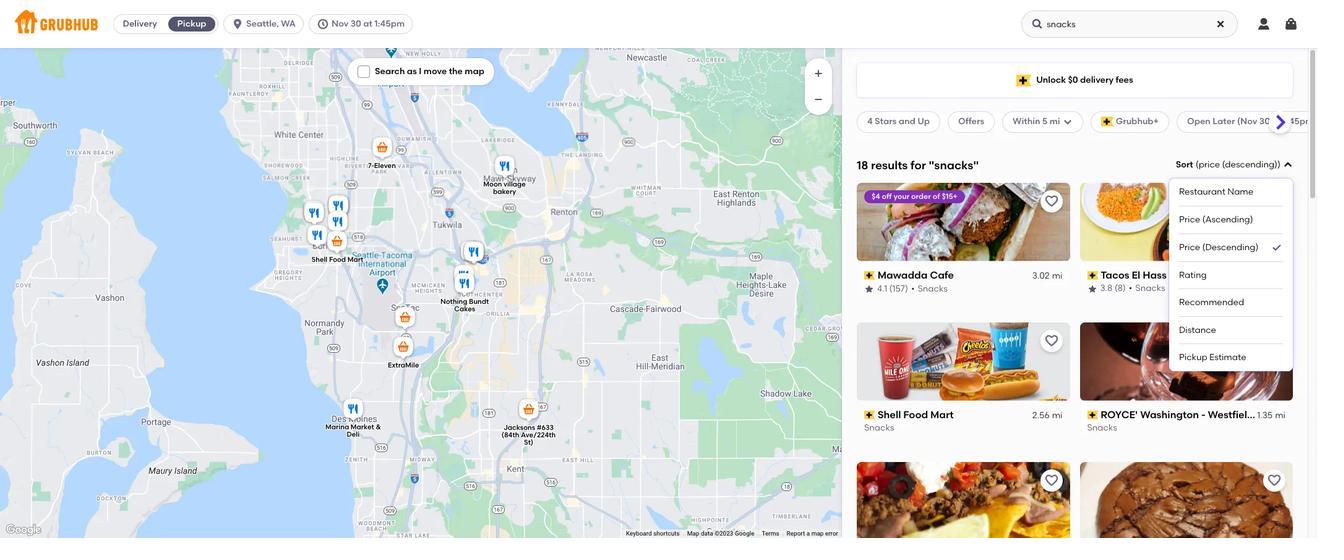 Task type: locate. For each thing, give the bounding box(es) containing it.
1 horizontal spatial star icon image
[[1087, 284, 1097, 294]]

2 • from the left
[[1129, 284, 1133, 294]]

stars
[[875, 117, 897, 127]]

delivery
[[1080, 75, 1114, 85]]

marina
[[325, 423, 349, 431]]

price (descending) option
[[1179, 234, 1283, 262]]

wa
[[281, 19, 296, 29]]

0 horizontal spatial svg image
[[231, 18, 244, 30]]

price
[[1179, 215, 1200, 225], [1179, 242, 1200, 253]]

1 horizontal spatial shell food mart
[[878, 409, 954, 421]]

1 vertical spatial pickup
[[1179, 353, 1208, 363]]

grubhub plus flag logo image left "unlock"
[[1017, 75, 1032, 86]]

list box
[[1179, 179, 1283, 372]]

unlock
[[1036, 75, 1066, 85]]

mi right 2.56
[[1052, 411, 1063, 421]]

4.1 (157)
[[877, 284, 908, 294]]

1 • snacks from the left
[[911, 284, 948, 294]]

mawadda cafe image
[[326, 193, 351, 221]]

None field
[[1169, 159, 1293, 372]]

• for (157)
[[911, 284, 915, 294]]

nov 30 at 1:45pm button
[[309, 14, 418, 34]]

0 horizontal spatial mart
[[347, 256, 363, 264]]

restaurant
[[1179, 187, 1226, 198]]

pickup inside list box
[[1179, 353, 1208, 363]]

0 vertical spatial pickup
[[177, 19, 206, 29]]

a
[[807, 531, 810, 538]]

tacos el hass logo image
[[1080, 183, 1293, 262]]

shell inside map region
[[311, 256, 327, 264]]

washington
[[1140, 409, 1199, 421]]

0 horizontal spatial pickup
[[177, 19, 206, 29]]

1 vertical spatial shell food mart
[[878, 409, 954, 421]]

save this restaurant button for tacos el hass logo
[[1263, 190, 1286, 213]]

1 horizontal spatial shell
[[878, 409, 901, 421]]

ave/224th
[[521, 431, 555, 439]]

0 vertical spatial food
[[329, 256, 346, 264]]

18 results for "snacks"
[[857, 158, 979, 172]]

0 vertical spatial price
[[1179, 215, 1200, 225]]

2.56
[[1033, 411, 1050, 421]]

moon village bakery logo image
[[1080, 463, 1293, 539]]

3.8 (8)
[[1100, 284, 1126, 294]]

1 horizontal spatial at
[[1272, 117, 1281, 127]]

(157)
[[889, 284, 908, 294]]

list box containing restaurant name
[[1179, 179, 1283, 372]]

1 horizontal spatial 30
[[1260, 117, 1270, 127]]

bundt
[[469, 298, 489, 306]]

mart
[[347, 256, 363, 264], [931, 409, 954, 421]]

jamba image
[[458, 239, 483, 266]]

svg image inside seattle, wa button
[[231, 18, 244, 30]]

fees
[[1116, 75, 1133, 85]]

1 star icon image from the left
[[864, 284, 874, 294]]

0 horizontal spatial at
[[363, 19, 372, 29]]

save this restaurant image
[[1044, 194, 1059, 209], [1044, 334, 1059, 349], [1044, 474, 1059, 489]]

1.35 mi
[[1257, 411, 1286, 421]]

svg image inside field
[[1283, 160, 1293, 170]]

grubhub+
[[1116, 117, 1159, 127]]

price inside option
[[1179, 242, 1200, 253]]

shortcuts
[[654, 531, 680, 538]]

main navigation navigation
[[0, 0, 1317, 48]]

1 vertical spatial at
[[1272, 117, 1281, 127]]

1 vertical spatial save this restaurant image
[[1044, 334, 1059, 349]]

1 horizontal spatial mart
[[931, 409, 954, 421]]

3.02
[[1032, 271, 1050, 282]]

1.35
[[1257, 411, 1273, 421]]

pickup inside button
[[177, 19, 206, 29]]

at
[[363, 19, 372, 29], [1272, 117, 1281, 127]]

1 price from the top
[[1179, 215, 1200, 225]]

0 horizontal spatial star icon image
[[864, 284, 874, 294]]

dairy queen image
[[301, 199, 326, 226]]

2 star icon image from the left
[[1087, 284, 1097, 294]]

2 vertical spatial save this restaurant image
[[1267, 474, 1282, 489]]

0 vertical spatial mart
[[347, 256, 363, 264]]

0 horizontal spatial •
[[911, 284, 915, 294]]

mi for mawadda cafe
[[1052, 271, 1063, 282]]

0 vertical spatial grubhub plus flag logo image
[[1017, 75, 1032, 86]]

price up rating
[[1179, 242, 1200, 253]]

• right '(8)'
[[1129, 284, 1133, 294]]

1 horizontal spatial • snacks
[[1129, 284, 1166, 294]]

order
[[911, 192, 931, 201]]

• snacks down "hass"
[[1129, 284, 1166, 294]]

up
[[918, 117, 930, 127]]

0 vertical spatial shell
[[311, 256, 327, 264]]

sort
[[1176, 160, 1193, 170]]

as
[[407, 66, 417, 77]]

seattle, wa
[[246, 19, 296, 29]]

shell food mart logo image
[[857, 323, 1070, 401]]

minus icon image
[[812, 93, 825, 106]]

0 horizontal spatial grubhub plus flag logo image
[[1017, 75, 1032, 86]]

subscription pass image for royce' washington - westfield southcenter 
[[1087, 411, 1098, 420]]

1 horizontal spatial food
[[904, 409, 928, 421]]

extramile image
[[391, 335, 415, 362]]

2 save this restaurant image from the top
[[1044, 334, 1059, 349]]

1 horizontal spatial •
[[1129, 284, 1133, 294]]

deli
[[347, 431, 359, 439]]

later
[[1213, 117, 1235, 127]]

results
[[871, 158, 908, 172]]

0 vertical spatial save this restaurant image
[[1044, 194, 1059, 209]]

grubhub plus flag logo image for grubhub+
[[1101, 117, 1114, 127]]

1 horizontal spatial pickup
[[1179, 353, 1208, 363]]

1 vertical spatial price
[[1179, 242, 1200, 253]]

2 price from the top
[[1179, 242, 1200, 253]]

4
[[867, 117, 873, 127]]

star icon image left 4.1
[[864, 284, 874, 294]]

map region
[[0, 0, 953, 539]]

map right the
[[465, 66, 484, 77]]

rating
[[1179, 270, 1207, 281]]

map right a
[[812, 531, 824, 538]]

2 • snacks from the left
[[1129, 284, 1166, 294]]

• snacks for 4.1 (157)
[[911, 284, 948, 294]]

0 vertical spatial 30
[[351, 19, 361, 29]]

0 vertical spatial at
[[363, 19, 372, 29]]

0 vertical spatial shell food mart
[[311, 256, 363, 264]]

mart inside map region
[[347, 256, 363, 264]]

royce'
[[1101, 409, 1138, 421]]

price for price (ascending)
[[1179, 215, 1200, 225]]

subscription pass image
[[864, 272, 875, 280], [864, 411, 875, 420], [1087, 411, 1098, 420]]

star icon image down subscription pass icon
[[1087, 284, 1097, 294]]

southcenter
[[1256, 409, 1316, 421]]

0 horizontal spatial • snacks
[[911, 284, 948, 294]]

at left 1:45pm)
[[1272, 117, 1281, 127]]

delivery button
[[114, 14, 166, 34]]

#633
[[537, 424, 554, 432]]

nothing bundt cakes image
[[452, 271, 477, 299]]

svg image
[[1257, 17, 1272, 32], [317, 18, 329, 30], [1031, 18, 1044, 30], [1216, 19, 1226, 29], [1283, 160, 1293, 170]]

0 horizontal spatial food
[[329, 256, 346, 264]]

30 right (nov
[[1260, 117, 1270, 127]]

• down mawadda cafe
[[911, 284, 915, 294]]

30
[[351, 19, 361, 29], [1260, 117, 1270, 127]]

antojitos michalisco 1st ave image
[[326, 193, 351, 221]]

3 save this restaurant image from the top
[[1267, 474, 1282, 489]]

within
[[1013, 117, 1040, 127]]

1 vertical spatial food
[[904, 409, 928, 421]]

grubhub plus flag logo image left grubhub+
[[1101, 117, 1114, 127]]

mawadda
[[878, 270, 928, 281]]

1 vertical spatial save this restaurant image
[[1267, 334, 1282, 349]]

save this restaurant image
[[1267, 194, 1282, 209], [1267, 334, 1282, 349], [1267, 474, 1282, 489]]

2 vertical spatial save this restaurant image
[[1044, 474, 1059, 489]]

5
[[1042, 117, 1048, 127]]

30 right nov
[[351, 19, 361, 29]]

off
[[882, 192, 892, 201]]

1 horizontal spatial map
[[812, 531, 824, 538]]

0 horizontal spatial shell
[[311, 256, 327, 264]]

svg image
[[1284, 17, 1299, 32], [231, 18, 244, 30], [1063, 117, 1073, 127]]

mi for shell food mart
[[1052, 411, 1063, 421]]

subscription pass image for mawadda cafe
[[864, 272, 875, 280]]

village
[[503, 180, 526, 188]]

1 save this restaurant image from the top
[[1267, 194, 1282, 209]]

nothing
[[440, 298, 467, 306]]

save this restaurant button for shell food mart logo
[[1040, 330, 1063, 352]]

• snacks for 3.8 (8)
[[1129, 284, 1166, 294]]

grubhub plus flag logo image
[[1017, 75, 1032, 86], [1101, 117, 1114, 127]]

mawadda cafe
[[878, 270, 954, 281]]

star icon image
[[864, 284, 874, 294], [1087, 284, 1097, 294]]

pickup right delivery button at the top
[[177, 19, 206, 29]]

1 vertical spatial grubhub plus flag logo image
[[1101, 117, 1114, 127]]

tacos el hass image
[[302, 201, 326, 228]]

report a map error link
[[787, 531, 838, 538]]

mi right 3.02 at bottom
[[1052, 271, 1063, 282]]

save this restaurant button for royce' washington - westfield southcenter mall logo
[[1263, 330, 1286, 352]]

of
[[933, 192, 940, 201]]

1 vertical spatial 30
[[1260, 117, 1270, 127]]

1 • from the left
[[911, 284, 915, 294]]

7-eleven
[[368, 162, 396, 170]]

4.1
[[877, 284, 887, 294]]

shell food mart inside map region
[[311, 256, 363, 264]]

pickup down distance
[[1179, 353, 1208, 363]]

1 horizontal spatial svg image
[[1063, 117, 1073, 127]]

mart down shell food mart logo
[[931, 409, 954, 421]]

mi right "1.35"
[[1275, 411, 1286, 421]]

0 vertical spatial save this restaurant image
[[1267, 194, 1282, 209]]

$15+
[[942, 192, 958, 201]]

keyboard shortcuts button
[[626, 530, 680, 539]]

save this restaurant image for the antojitos michalisco 1st ave logo
[[1044, 474, 1059, 489]]

save this restaurant button
[[1040, 190, 1063, 213], [1263, 190, 1286, 213], [1040, 330, 1063, 352], [1263, 330, 1286, 352], [1040, 470, 1063, 492], [1263, 470, 1286, 492]]

7 eleven image
[[370, 135, 394, 162]]

and
[[899, 117, 916, 127]]

westfield
[[1208, 409, 1254, 421]]

market
[[350, 423, 374, 431]]

(84th
[[501, 431, 519, 439]]

(8)
[[1115, 284, 1126, 294]]

check icon image
[[1271, 242, 1283, 254]]

3 save this restaurant image from the top
[[1044, 474, 1059, 489]]

)
[[1278, 160, 1281, 170]]

moon village bakery
[[483, 180, 526, 196]]

0 horizontal spatial shell food mart
[[311, 256, 363, 264]]

0 vertical spatial map
[[465, 66, 484, 77]]

price down restaurant
[[1179, 215, 1200, 225]]

map
[[465, 66, 484, 77], [812, 531, 824, 538]]

jacksons #633 (84th ave/224th st) image
[[516, 398, 541, 425]]

2 save this restaurant image from the top
[[1267, 334, 1282, 349]]

at left 1:45pm
[[363, 19, 372, 29]]

1 horizontal spatial grubhub plus flag logo image
[[1101, 117, 1114, 127]]

pickup estimate
[[1179, 353, 1247, 363]]

mi
[[1050, 117, 1060, 127], [1052, 271, 1063, 282], [1052, 411, 1063, 421], [1275, 411, 1286, 421]]

0 horizontal spatial 30
[[351, 19, 361, 29]]

mart down the pierro bakery image
[[347, 256, 363, 264]]

• snacks down cafe
[[911, 284, 948, 294]]



Task type: describe. For each thing, give the bounding box(es) containing it.
royce' washington - westfield southcenter 
[[1101, 409, 1317, 421]]

pickup for pickup
[[177, 19, 206, 29]]

i
[[419, 66, 422, 77]]

delivery
[[123, 19, 157, 29]]

list box inside field
[[1179, 179, 1283, 372]]

1 vertical spatial mart
[[931, 409, 954, 421]]

offers
[[958, 117, 984, 127]]

pickup for pickup estimate
[[1179, 353, 1208, 363]]

food inside map region
[[329, 256, 346, 264]]

jacksons #633 (84th ave/224th st)
[[501, 424, 555, 447]]

report a map error
[[787, 531, 838, 538]]

2 horizontal spatial svg image
[[1284, 17, 1299, 32]]

save this restaurant button for 'moon village bakery logo'
[[1263, 470, 1286, 492]]

restaurant name
[[1179, 187, 1254, 198]]

price
[[1199, 160, 1220, 170]]

mi right 5 on the top right of the page
[[1050, 117, 1060, 127]]

keyboard
[[626, 531, 652, 538]]

save this restaurant button for the antojitos michalisco 1st ave logo
[[1040, 470, 1063, 492]]

seattle,
[[246, 19, 279, 29]]

google
[[735, 531, 755, 538]]

open later (nov 30 at 1:45pm)
[[1187, 117, 1317, 127]]

keyboard shortcuts
[[626, 531, 680, 538]]

©2023
[[715, 531, 734, 538]]

• for (8)
[[1129, 284, 1133, 294]]

your
[[894, 192, 910, 201]]

price for price (descending)
[[1179, 242, 1200, 253]]

star icon image for 3.8
[[1087, 284, 1097, 294]]

data
[[701, 531, 713, 538]]

marina market & deli
[[325, 423, 381, 439]]

royce' washington - westfield southcenter mall logo image
[[1080, 323, 1293, 401]]

pierro bakery image
[[325, 209, 350, 237]]

30 inside button
[[351, 19, 361, 29]]

1 vertical spatial shell
[[878, 409, 901, 421]]

tacos el hass
[[1101, 270, 1167, 281]]

Search for food, convenience, alcohol... search field
[[1022, 11, 1238, 38]]

unlock $0 delivery fees
[[1036, 75, 1133, 85]]

0 horizontal spatial map
[[465, 66, 484, 77]]

shell food mart image
[[325, 229, 349, 256]]

tacos el hass link
[[1087, 269, 1286, 283]]

(nov
[[1237, 117, 1258, 127]]

tacos
[[1101, 270, 1130, 281]]

seattle, wa button
[[223, 14, 309, 34]]

2.56 mi
[[1033, 411, 1063, 421]]

(
[[1196, 160, 1199, 170]]

subscription pass image for shell food mart
[[864, 411, 875, 420]]

3.8
[[1100, 284, 1113, 294]]

map
[[687, 531, 699, 538]]

(descending)
[[1222, 160, 1278, 170]]

save this restaurant image for tacos el hass logo
[[1267, 194, 1282, 209]]

extramile
[[388, 362, 419, 370]]

antojitos michalisco 1st ave logo image
[[857, 463, 1070, 539]]

google image
[[3, 523, 44, 539]]

nov
[[332, 19, 349, 29]]

mi for royce' washington - westfield southcenter 
[[1275, 411, 1286, 421]]

error
[[825, 531, 838, 538]]

(descending)
[[1203, 242, 1259, 253]]

cafe
[[930, 270, 954, 281]]

marina market & deli image
[[341, 397, 365, 424]]

within 5 mi
[[1013, 117, 1060, 127]]

jacksons
[[503, 424, 535, 432]]

nothing bundt cakes
[[440, 298, 489, 313]]

terms link
[[762, 531, 779, 538]]

auntie anne's image
[[461, 240, 486, 267]]

map data ©2023 google
[[687, 531, 755, 538]]

search
[[375, 66, 405, 77]]

4 stars and up
[[867, 117, 930, 127]]

the
[[449, 66, 463, 77]]

grubhub plus flag logo image for unlock $0 delivery fees
[[1017, 75, 1032, 86]]

open
[[1187, 117, 1211, 127]]

$0
[[1068, 75, 1078, 85]]

none field containing sort
[[1169, 159, 1293, 372]]

report
[[787, 531, 805, 538]]

1 vertical spatial map
[[812, 531, 824, 538]]

royce' washington - westfield southcenter mall image
[[461, 240, 486, 267]]

el
[[1132, 270, 1141, 281]]

1 save this restaurant image from the top
[[1044, 194, 1059, 209]]

&
[[376, 423, 381, 431]]

subscription pass image
[[1087, 272, 1098, 280]]

mawadda cafe logo image
[[857, 183, 1070, 262]]

price (descending)
[[1179, 242, 1259, 253]]

1:45pm)
[[1284, 117, 1317, 127]]

save this restaurant image for shell food mart logo
[[1044, 334, 1059, 349]]

bakery
[[493, 188, 516, 196]]

moon village bakery image
[[492, 154, 517, 181]]

cakes
[[454, 305, 475, 313]]

save this restaurant image for 'moon village bakery logo'
[[1267, 474, 1282, 489]]

moon
[[483, 180, 502, 188]]

18
[[857, 158, 868, 172]]

price (ascending)
[[1179, 215, 1253, 225]]

"snacks"
[[929, 158, 979, 172]]

1:45pm
[[375, 19, 405, 29]]

distance
[[1179, 325, 1216, 336]]

move
[[424, 66, 447, 77]]

svg image inside nov 30 at 1:45pm button
[[317, 18, 329, 30]]

ronnie's market image
[[305, 223, 329, 250]]

7-
[[368, 162, 374, 170]]

pickup button
[[166, 14, 218, 34]]

for
[[911, 158, 926, 172]]

star icon image for 4.1
[[864, 284, 874, 294]]

plus icon image
[[812, 67, 825, 80]]

search as i move the map
[[375, 66, 484, 77]]

st)
[[524, 439, 533, 447]]

save this restaurant image for royce' washington - westfield southcenter mall logo
[[1267, 334, 1282, 349]]

3.02 mi
[[1032, 271, 1063, 282]]

hass
[[1143, 270, 1167, 281]]

$4
[[872, 192, 880, 201]]

happy lemon image
[[451, 263, 476, 291]]

nov 30 at 1:45pm
[[332, 19, 405, 29]]

estimate
[[1210, 353, 1247, 363]]

sea tac marathon image
[[393, 305, 417, 333]]

at inside nov 30 at 1:45pm button
[[363, 19, 372, 29]]

-
[[1202, 409, 1206, 421]]



Task type: vqa. For each thing, say whether or not it's contained in the screenshot.
Save this restaurant image for Tacos El Hass Logo
yes



